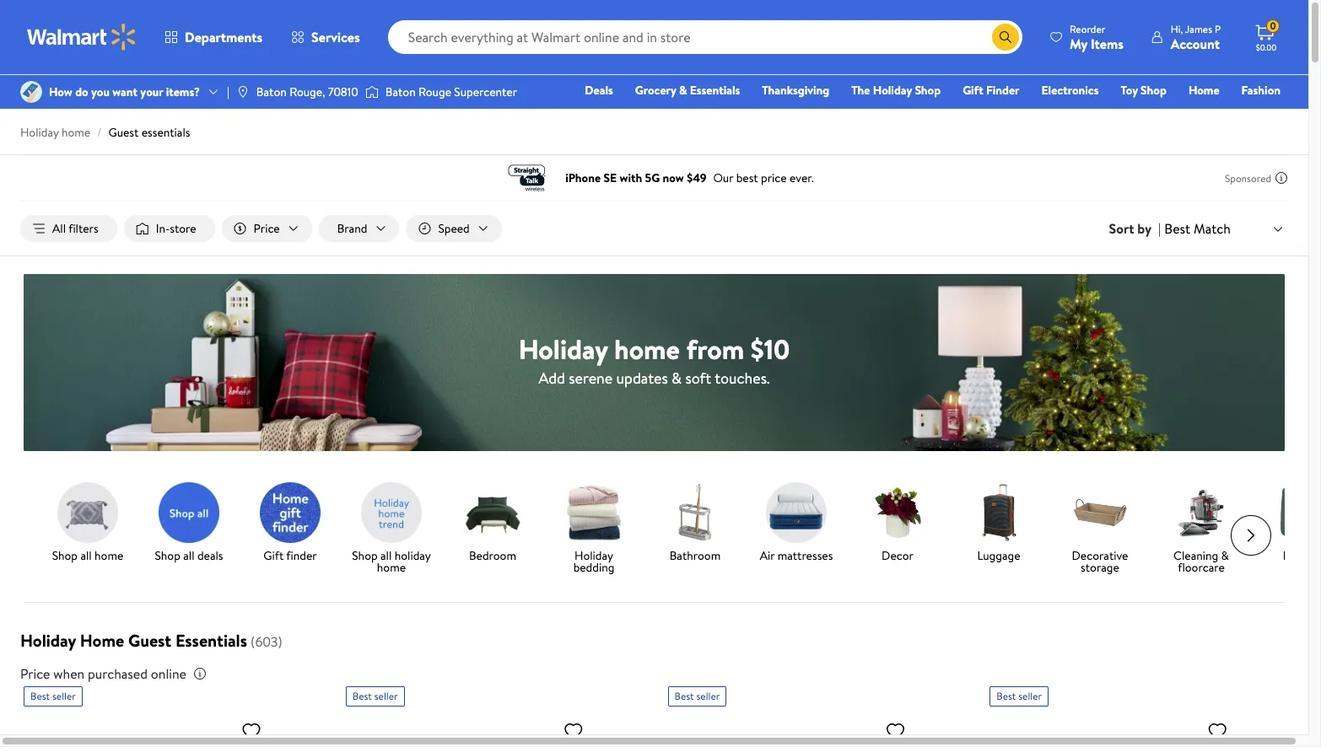 Task type: vqa. For each thing, say whether or not it's contained in the screenshot.
Best
yes



Task type: describe. For each thing, give the bounding box(es) containing it.
mattresses
[[778, 548, 833, 565]]

decor link
[[854, 483, 942, 566]]

items
[[1091, 34, 1124, 53]]

price for price
[[254, 220, 280, 237]]

decor
[[882, 548, 914, 565]]

james
[[1186, 22, 1213, 36]]

0 horizontal spatial home
[[80, 630, 124, 652]]

best for mainstays decorative throw pillow, holiday sweater knit, 17"x17" square, 1 per pack "image"
[[30, 690, 50, 704]]

shop all deals link
[[145, 483, 233, 566]]

next slide for chipmodulewithimages list image
[[1231, 516, 1272, 556]]

holiday for $10
[[519, 330, 608, 368]]

0
[[1270, 19, 1277, 33]]

walmart+
[[1231, 105, 1281, 122]]

0 vertical spatial guest
[[108, 124, 139, 141]]

how
[[49, 84, 72, 100]]

updates
[[617, 368, 668, 389]]

match
[[1194, 219, 1231, 238]]

search icon image
[[999, 30, 1013, 44]]

serene
[[569, 368, 613, 389]]

bedroom link
[[449, 483, 537, 566]]

holiday home from $10 add serene updates & soft touches.
[[519, 330, 790, 389]]

walmart image
[[27, 24, 137, 51]]

mainstays 7-piece reversible beige plaid bed in a bag comforter set with sheets, queen image
[[346, 714, 591, 748]]

one debit link
[[1144, 105, 1216, 123]]

in-
[[156, 220, 170, 237]]

price when purchased online
[[20, 665, 186, 684]]

bedroom image
[[462, 483, 523, 544]]

reorder
[[1070, 22, 1106, 36]]

shop for shop all holiday home
[[352, 548, 378, 565]]

shop for shop all deals
[[155, 548, 180, 565]]

shop all deals
[[155, 548, 223, 565]]

purchased
[[88, 665, 148, 684]]

deals
[[585, 82, 613, 99]]

luggage link
[[955, 483, 1043, 566]]

floorcare
[[1178, 560, 1225, 577]]

speed button
[[406, 215, 502, 242]]

you
[[91, 84, 110, 100]]

Search search field
[[388, 20, 1023, 54]]

walmart+ link
[[1223, 105, 1289, 123]]

air mattresses link
[[753, 483, 841, 566]]

home inside holiday home from $10 add serene updates & soft touches.
[[614, 330, 680, 368]]

bathroom link
[[652, 483, 739, 566]]

add to favorites list, mainstays decorative throw pillow, holiday sweater knit, 17"x17" square, 1 per pack image
[[241, 721, 262, 742]]

0 $0.00
[[1256, 19, 1277, 53]]

best for mainstays 7-piece reversible beige plaid bed in a bag comforter set with sheets, queen "image"
[[353, 690, 372, 704]]

price button
[[222, 215, 312, 242]]

holiday home link
[[20, 124, 90, 141]]

services
[[312, 28, 360, 46]]

p
[[1215, 22, 1221, 36]]

want
[[112, 84, 138, 100]]

hi, james p account
[[1171, 22, 1221, 53]]

in-store
[[156, 220, 196, 237]]

decorative storage image
[[1070, 483, 1131, 544]]

shop all home link
[[44, 483, 132, 566]]

legal information image
[[193, 668, 207, 681]]

gift for gift finder
[[963, 82, 984, 99]]

shop all image
[[159, 483, 219, 544]]

0 horizontal spatial essentials
[[176, 630, 247, 652]]

soft
[[686, 368, 712, 389]]

decorative storage
[[1072, 548, 1129, 577]]

air mattresses
[[760, 548, 833, 565]]

toy shop
[[1121, 82, 1167, 99]]

shop all home
[[52, 548, 124, 565]]

seller for mainstays 7-piece reversible beige plaid bed in a bag comforter set with sheets, queen "image"
[[374, 690, 398, 704]]

in-store button
[[124, 215, 215, 242]]

intex durabeam headboard 18" queen air mattress with built-in pump image
[[668, 714, 913, 748]]

fashion link
[[1234, 81, 1289, 100]]

best seller for intex durabeam headboard 18" queen air mattress with built-in pump image
[[675, 690, 720, 704]]

gift finder link
[[955, 81, 1028, 100]]

best match button
[[1162, 218, 1289, 240]]

deals
[[197, 548, 223, 565]]

baton for baton rouge, 70810
[[256, 84, 287, 100]]

the holiday shop
[[852, 82, 941, 99]]

shop for shop all home
[[52, 548, 78, 565]]

filters
[[68, 220, 99, 237]]

grocery
[[635, 82, 677, 99]]

shop right toy
[[1141, 82, 1167, 99]]

holiday bedding
[[574, 548, 615, 577]]

holiday home from $10. image
[[24, 274, 1285, 451]]

how do you want your items?
[[49, 84, 200, 100]]

decorative storage link
[[1057, 483, 1144, 577]]

luggage
[[978, 548, 1021, 565]]

luggage image
[[969, 483, 1030, 544]]

best seller for mainstays blue snowflake sherpa throw blanket, 50"x60" image at the right bottom
[[997, 690, 1042, 704]]

thanksgiving link
[[755, 81, 837, 100]]

cleaning & floorcare link
[[1158, 483, 1246, 577]]

bathroom
[[670, 548, 721, 565]]

reorder my items
[[1070, 22, 1124, 53]]

touches.
[[715, 368, 770, 389]]

baton for baton rouge supercenter
[[385, 84, 416, 100]]

thanksgiving
[[762, 82, 830, 99]]

holiday bedding link
[[550, 483, 638, 577]]

online
[[151, 665, 186, 684]]

finder
[[987, 82, 1020, 99]]

home left /
[[62, 124, 90, 141]]

all
[[52, 220, 66, 237]]

bedroom
[[469, 548, 517, 565]]

sponsored
[[1225, 171, 1272, 185]]

& inside holiday home from $10 add serene updates & soft touches.
[[672, 368, 682, 389]]

home link
[[1181, 81, 1228, 100]]

kitchen link
[[1259, 483, 1322, 566]]

home down shop all home image
[[95, 548, 124, 565]]

cleaning
[[1174, 548, 1219, 565]]

cleaning & floorcare image
[[1171, 483, 1232, 544]]

registry
[[1087, 105, 1130, 122]]

(603)
[[251, 633, 282, 652]]

best inside popup button
[[1165, 219, 1191, 238]]



Task type: locate. For each thing, give the bounding box(es) containing it.
add to favorites list, mainstays 7-piece reversible beige plaid bed in a bag comforter set with sheets, queen image
[[564, 721, 584, 742]]

guest right /
[[108, 124, 139, 141]]

gift left finder
[[963, 82, 984, 99]]

0 vertical spatial home
[[1189, 82, 1220, 99]]

baton rouge supercenter
[[385, 84, 517, 100]]

fashion
[[1242, 82, 1281, 99]]

1 vertical spatial &
[[672, 368, 682, 389]]

rouge
[[419, 84, 452, 100]]

home up 'price when purchased online'
[[80, 630, 124, 652]]

essentials
[[690, 82, 740, 99], [176, 630, 247, 652]]

holiday down how
[[20, 124, 59, 141]]

0 horizontal spatial  image
[[20, 81, 42, 103]]

seller for mainstays decorative throw pillow, holiday sweater knit, 17"x17" square, 1 per pack "image"
[[52, 690, 76, 704]]

gift
[[963, 82, 984, 99], [264, 548, 284, 565]]

0 vertical spatial gift
[[963, 82, 984, 99]]

seller
[[52, 690, 76, 704], [374, 690, 398, 704], [697, 690, 720, 704], [1019, 690, 1042, 704]]

when
[[53, 665, 85, 684]]

shop all holiday home link
[[348, 483, 435, 577]]

holiday right the
[[873, 82, 912, 99]]

rouge,
[[290, 84, 325, 100]]

1 vertical spatial home
[[80, 630, 124, 652]]

shop all holiday home image
[[361, 483, 422, 544]]

holiday
[[873, 82, 912, 99], [20, 124, 59, 141], [519, 330, 608, 368], [575, 548, 614, 565], [20, 630, 76, 652]]

& for cleaning
[[1222, 548, 1230, 565]]

from
[[687, 330, 745, 368]]

0 vertical spatial essentials
[[690, 82, 740, 99]]

1 horizontal spatial baton
[[385, 84, 416, 100]]

home left soft
[[614, 330, 680, 368]]

2 all from the left
[[183, 548, 195, 565]]

& for grocery
[[679, 82, 687, 99]]

mainstays decorative throw pillow, holiday sweater knit, 17"x17" square, 1 per pack image
[[24, 714, 268, 748]]

my
[[1070, 34, 1088, 53]]

holiday left updates
[[519, 330, 608, 368]]

 image for how
[[20, 81, 42, 103]]

& right "cleaning"
[[1222, 548, 1230, 565]]

air
[[760, 548, 775, 565]]

essentials down the search search field at the top
[[690, 82, 740, 99]]

shop left deals
[[155, 548, 180, 565]]

baton left rouge at top left
[[385, 84, 416, 100]]

finder
[[286, 548, 317, 565]]

all filters
[[52, 220, 99, 237]]

sort by |
[[1109, 219, 1162, 238]]

add to favorites list, mainstays blue snowflake sherpa throw blanket, 50"x60" image
[[1208, 721, 1228, 742]]

Walmart Site-Wide search field
[[388, 20, 1023, 54]]

all inside shop all holiday home
[[381, 548, 392, 565]]

account
[[1171, 34, 1220, 53]]

price for price when purchased online
[[20, 665, 50, 684]]

1 horizontal spatial all
[[183, 548, 195, 565]]

debit
[[1180, 105, 1209, 122]]

sort and filter section element
[[0, 202, 1309, 256]]

all for holiday
[[381, 548, 392, 565]]

1 vertical spatial gift
[[264, 548, 284, 565]]

0 horizontal spatial all
[[80, 548, 92, 565]]

1 baton from the left
[[256, 84, 287, 100]]

1 horizontal spatial gift
[[963, 82, 984, 99]]

home inside shop all holiday home
[[377, 560, 406, 577]]

best for mainstays blue snowflake sherpa throw blanket, 50"x60" image at the right bottom
[[997, 690, 1016, 704]]

seller for intex durabeam headboard 18" queen air mattress with built-in pump image
[[697, 690, 720, 704]]

1 horizontal spatial  image
[[236, 85, 250, 99]]

price left 'when'
[[20, 665, 50, 684]]

1 horizontal spatial essentials
[[690, 82, 740, 99]]

 image left how
[[20, 81, 42, 103]]

holiday bedding image
[[564, 483, 625, 544]]

 image for baton
[[236, 85, 250, 99]]

by
[[1138, 219, 1152, 238]]

home up debit
[[1189, 82, 1220, 99]]

2 best seller from the left
[[353, 690, 398, 704]]

gift left finder at the left
[[264, 548, 284, 565]]

holiday inside holiday bedding
[[575, 548, 614, 565]]

air mattresses image
[[766, 483, 827, 544]]

best
[[1165, 219, 1191, 238], [30, 690, 50, 704], [353, 690, 372, 704], [675, 690, 694, 704], [997, 690, 1016, 704]]

kitchen
[[1284, 548, 1322, 565]]

all left deals
[[183, 548, 195, 565]]

 image
[[20, 81, 42, 103], [236, 85, 250, 99]]

hi,
[[1171, 22, 1184, 36]]

all filters button
[[20, 215, 117, 242]]

holiday home / guest essentials
[[20, 124, 190, 141]]

store
[[170, 220, 196, 237]]

$0.00
[[1256, 41, 1277, 53]]

departments button
[[150, 17, 277, 57]]

1 vertical spatial price
[[20, 665, 50, 684]]

holiday up 'when'
[[20, 630, 76, 652]]

4 seller from the left
[[1019, 690, 1042, 704]]

one debit
[[1152, 105, 1209, 122]]

shop all home image
[[57, 483, 118, 544]]

price right store
[[254, 220, 280, 237]]

shop
[[915, 82, 941, 99], [1141, 82, 1167, 99], [52, 548, 78, 565], [155, 548, 180, 565], [352, 548, 378, 565]]

 image
[[365, 84, 379, 100]]

1 seller from the left
[[52, 690, 76, 704]]

add
[[539, 368, 565, 389]]

| right the 'items?'
[[227, 84, 229, 100]]

toy shop link
[[1114, 81, 1175, 100]]

0 horizontal spatial baton
[[256, 84, 287, 100]]

holiday for essentials
[[20, 630, 76, 652]]

one
[[1152, 105, 1177, 122]]

4 best seller from the left
[[997, 690, 1042, 704]]

& right grocery
[[679, 82, 687, 99]]

0 vertical spatial price
[[254, 220, 280, 237]]

| right by
[[1159, 219, 1162, 238]]

holiday inside holiday home from $10 add serene updates & soft touches.
[[519, 330, 608, 368]]

| inside sort and filter section element
[[1159, 219, 1162, 238]]

all down shop all home image
[[80, 548, 92, 565]]

baton left rouge,
[[256, 84, 287, 100]]

guest up online
[[128, 630, 171, 652]]

electronics
[[1042, 82, 1099, 99]]

 image down departments
[[236, 85, 250, 99]]

services button
[[277, 17, 374, 57]]

gift finder image
[[260, 483, 321, 544]]

departments
[[185, 28, 263, 46]]

|
[[227, 84, 229, 100], [1159, 219, 1162, 238]]

decorative
[[1072, 548, 1129, 565]]

storage
[[1081, 560, 1120, 577]]

essentials
[[142, 124, 190, 141]]

/
[[97, 124, 102, 141]]

& left soft
[[672, 368, 682, 389]]

best seller for mainstays decorative throw pillow, holiday sweater knit, 17"x17" square, 1 per pack "image"
[[30, 690, 76, 704]]

items?
[[166, 84, 200, 100]]

decor image
[[868, 483, 928, 544]]

best for intex durabeam headboard 18" queen air mattress with built-in pump image
[[675, 690, 694, 704]]

bathroom image
[[665, 483, 726, 544]]

0 vertical spatial &
[[679, 82, 687, 99]]

2 baton from the left
[[385, 84, 416, 100]]

2 horizontal spatial all
[[381, 548, 392, 565]]

all
[[80, 548, 92, 565], [183, 548, 195, 565], [381, 548, 392, 565]]

supercenter
[[454, 84, 517, 100]]

speed
[[438, 220, 470, 237]]

3 all from the left
[[381, 548, 392, 565]]

deals link
[[578, 81, 621, 100]]

registry link
[[1079, 105, 1137, 123]]

$10
[[751, 330, 790, 368]]

add to favorites list, intex durabeam headboard 18" queen air mattress with built-in pump image
[[886, 721, 906, 742]]

holiday home guest essentials (603)
[[20, 630, 282, 652]]

cleaning & floorcare
[[1174, 548, 1230, 577]]

the holiday shop link
[[844, 81, 949, 100]]

3 best seller from the left
[[675, 690, 720, 704]]

mainstays blue snowflake sherpa throw blanket, 50"x60" image
[[990, 714, 1235, 748]]

holiday inside the holiday shop "link"
[[873, 82, 912, 99]]

home
[[62, 124, 90, 141], [614, 330, 680, 368], [95, 548, 124, 565], [377, 560, 406, 577]]

2 seller from the left
[[374, 690, 398, 704]]

toy
[[1121, 82, 1138, 99]]

1 best seller from the left
[[30, 690, 76, 704]]

2 vertical spatial &
[[1222, 548, 1230, 565]]

fashion registry
[[1087, 82, 1281, 122]]

1 vertical spatial guest
[[128, 630, 171, 652]]

all left 'holiday'
[[381, 548, 392, 565]]

shop left 'holiday'
[[352, 548, 378, 565]]

brand button
[[319, 215, 400, 242]]

gift for gift finder
[[264, 548, 284, 565]]

shop all holiday home
[[352, 548, 431, 577]]

essentials up "legal information" "image"
[[176, 630, 247, 652]]

& inside 'cleaning & floorcare'
[[1222, 548, 1230, 565]]

best seller for mainstays 7-piece reversible beige plaid bed in a bag comforter set with sheets, queen "image"
[[353, 690, 398, 704]]

3 seller from the left
[[697, 690, 720, 704]]

home down shop all holiday home image
[[377, 560, 406, 577]]

1 all from the left
[[80, 548, 92, 565]]

1 horizontal spatial |
[[1159, 219, 1162, 238]]

0 horizontal spatial |
[[227, 84, 229, 100]]

1 vertical spatial essentials
[[176, 630, 247, 652]]

shop inside "link"
[[915, 82, 941, 99]]

kitchen image
[[1273, 483, 1322, 544]]

seller for mainstays blue snowflake sherpa throw blanket, 50"x60" image at the right bottom
[[1019, 690, 1042, 704]]

1 vertical spatial |
[[1159, 219, 1162, 238]]

70810
[[328, 84, 358, 100]]

baton rouge, 70810
[[256, 84, 358, 100]]

holiday for guest
[[20, 124, 59, 141]]

shop inside shop all holiday home
[[352, 548, 378, 565]]

holiday down the holiday bedding image
[[575, 548, 614, 565]]

shop down shop all home image
[[52, 548, 78, 565]]

1 horizontal spatial price
[[254, 220, 280, 237]]

0 vertical spatial |
[[227, 84, 229, 100]]

electronics link
[[1034, 81, 1107, 100]]

best seller
[[30, 690, 76, 704], [353, 690, 398, 704], [675, 690, 720, 704], [997, 690, 1042, 704]]

best match
[[1165, 219, 1231, 238]]

1 horizontal spatial home
[[1189, 82, 1220, 99]]

the
[[852, 82, 871, 99]]

0 horizontal spatial gift
[[264, 548, 284, 565]]

price inside dropdown button
[[254, 220, 280, 237]]

all for deals
[[183, 548, 195, 565]]

all for home
[[80, 548, 92, 565]]

0 horizontal spatial price
[[20, 665, 50, 684]]

shop left gift finder link
[[915, 82, 941, 99]]



